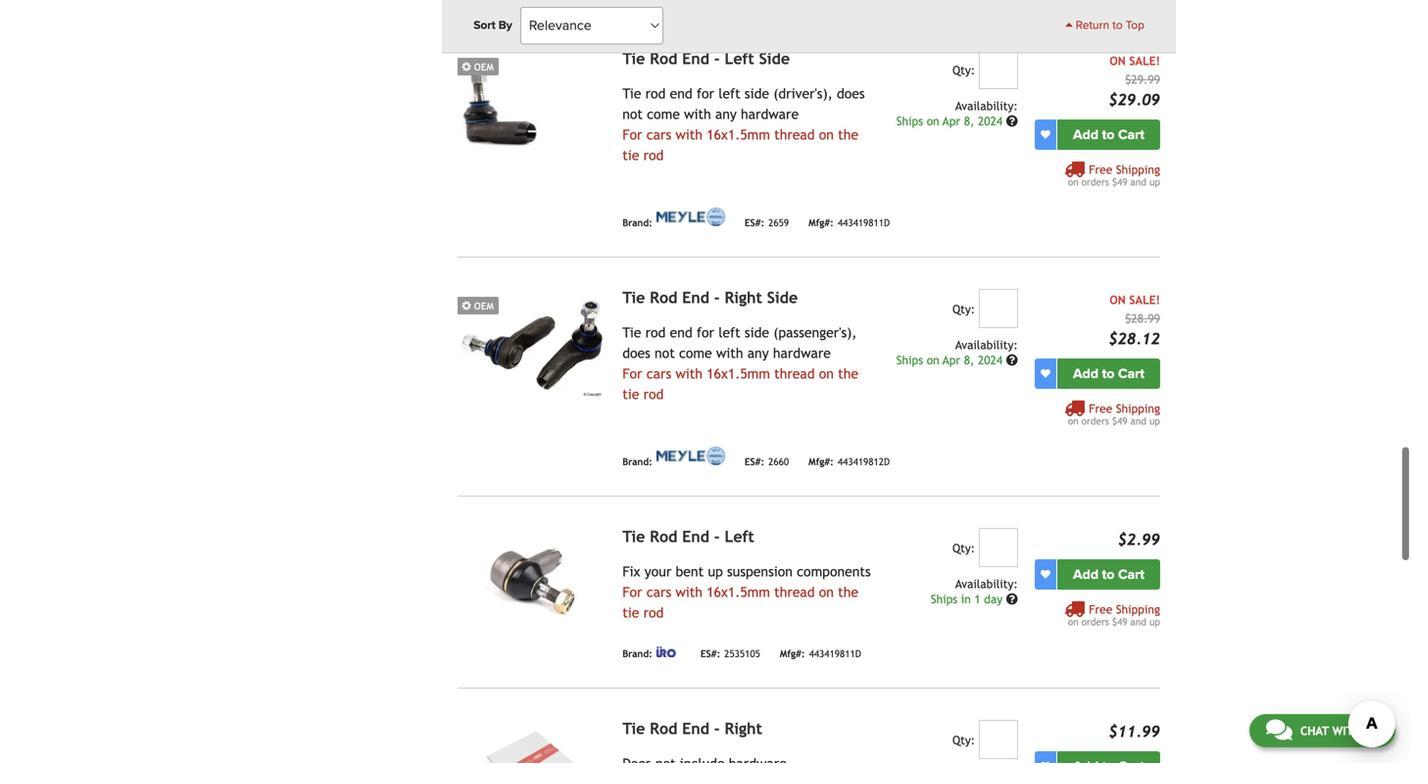 Task type: locate. For each thing, give the bounding box(es) containing it.
0 vertical spatial and
[[1131, 176, 1147, 188]]

mfg#: for tie rod end - right side
[[809, 456, 834, 468]]

- for tie rod end - left
[[715, 528, 720, 546]]

1 vertical spatial es#:
[[745, 456, 765, 468]]

side
[[745, 86, 770, 101], [745, 325, 770, 340]]

2 16x1.5mm from the top
[[707, 366, 771, 382]]

ships on apr 8, 2024
[[897, 114, 1007, 128], [897, 353, 1007, 367]]

$49 down $28.12
[[1113, 415, 1128, 427]]

3 brand: from the top
[[623, 649, 653, 660]]

1 horizontal spatial any
[[748, 345, 769, 361]]

left up suspension
[[725, 528, 755, 546]]

right
[[725, 288, 763, 307], [725, 720, 763, 738]]

mfg#: for tie rod end - left side
[[809, 217, 834, 228]]

rod
[[646, 86, 666, 101], [644, 147, 664, 163], [646, 325, 666, 340], [644, 387, 664, 402], [644, 605, 664, 621]]

2 vertical spatial add
[[1074, 566, 1099, 583]]

tie inside tie rod end for left side (driver's), does not come with any hardware for cars with 16x1.5mm thread on the tie rod
[[623, 86, 642, 101]]

left for left
[[719, 86, 741, 101]]

end for right
[[670, 325, 693, 340]]

1 horizontal spatial not
[[655, 345, 675, 361]]

does inside tie rod end for left side (driver's), does not come with any hardware for cars with 16x1.5mm thread on the tie rod
[[837, 86, 865, 101]]

does right (driver's),
[[837, 86, 865, 101]]

tie
[[623, 49, 645, 67], [623, 86, 642, 101], [623, 288, 645, 307], [623, 325, 642, 340], [623, 528, 645, 546], [623, 720, 645, 738]]

thread down suspension
[[775, 585, 815, 600]]

8, for $28.12
[[964, 353, 975, 367]]

1 vertical spatial cart
[[1119, 365, 1145, 382]]

2 end from the top
[[683, 288, 710, 307]]

and for $29.09
[[1131, 176, 1147, 188]]

2 question circle image from the top
[[1007, 354, 1018, 366]]

1 right from the top
[[725, 288, 763, 307]]

3 orders from the top
[[1082, 616, 1110, 628]]

1 vertical spatial right
[[725, 720, 763, 738]]

tie rod end - right link
[[623, 720, 763, 738]]

on inside fix your bent up suspension components for cars with 16x1.5mm thread on the tie rod
[[819, 585, 834, 600]]

shipping for $29.09
[[1117, 163, 1161, 176]]

1 vertical spatial hardware
[[773, 345, 831, 361]]

2 vertical spatial availability:
[[956, 577, 1018, 591]]

on up the $28.99
[[1110, 293, 1126, 307]]

1 vertical spatial add
[[1074, 365, 1099, 382]]

2 end from the top
[[670, 325, 693, 340]]

any
[[716, 106, 737, 122], [748, 345, 769, 361]]

2 right from the top
[[725, 720, 763, 738]]

2 free from the top
[[1089, 402, 1113, 415]]

come down tie rod end - right side link
[[679, 345, 712, 361]]

1 vertical spatial does
[[623, 345, 651, 361]]

on inside "on sale! $29.99 $29.09"
[[1110, 54, 1126, 67]]

2 vertical spatial for
[[623, 585, 643, 600]]

2 left from the top
[[725, 528, 755, 546]]

end up tie rod end for left side (passenger's), does not come with any hardware for cars with 16x1.5mm thread on the tie rod
[[683, 288, 710, 307]]

orders for $29.09
[[1082, 176, 1110, 188]]

your
[[645, 564, 672, 580]]

-
[[715, 49, 720, 67], [715, 288, 720, 307], [715, 528, 720, 546], [715, 720, 720, 738]]

shipping down $29.09
[[1117, 163, 1161, 176]]

to for second add to wish list image from the bottom of the page
[[1103, 365, 1115, 382]]

2024 for $29.09
[[978, 114, 1003, 128]]

mfg#: 443419811d for tie rod end - left
[[780, 649, 862, 660]]

2 vertical spatial ships
[[931, 592, 958, 606]]

1 vertical spatial add to wish list image
[[1041, 570, 1051, 580]]

side up (driver's),
[[759, 49, 790, 67]]

3 tie from the top
[[623, 288, 645, 307]]

uro - corporate logo image
[[657, 647, 681, 658]]

1 vertical spatial come
[[679, 345, 712, 361]]

shipping down $2.99
[[1117, 603, 1161, 616]]

1 vertical spatial the
[[838, 366, 859, 382]]

left down tie rod end - right side link
[[719, 325, 741, 340]]

right up tie rod end for left side (passenger's), does not come with any hardware for cars with 16x1.5mm thread on the tie rod
[[725, 288, 763, 307]]

apr for $28.12
[[943, 353, 961, 367]]

mfg#:
[[809, 217, 834, 228], [809, 456, 834, 468], [780, 649, 806, 660]]

2 availability: from the top
[[956, 338, 1018, 352]]

meyle - corporate logo image left es#: 2659 at the right
[[657, 207, 725, 226]]

3 qty: from the top
[[953, 541, 976, 555]]

0 vertical spatial not
[[623, 106, 643, 122]]

1 left from the top
[[725, 49, 755, 67]]

2 thread from the top
[[775, 366, 815, 382]]

thread inside tie rod end for left side (passenger's), does not come with any hardware for cars with 16x1.5mm thread on the tie rod
[[775, 366, 815, 382]]

2 free shipping on orders $49 and up from the top
[[1069, 402, 1161, 427]]

add to cart button down $2.99
[[1058, 560, 1161, 590]]

es#: 2535105
[[701, 649, 761, 660]]

2 vertical spatial free
[[1089, 603, 1113, 616]]

2 add to wish list image from the top
[[1041, 570, 1051, 580]]

2 vertical spatial the
[[838, 585, 859, 600]]

1 apr from the top
[[943, 114, 961, 128]]

1 vertical spatial question circle image
[[1007, 354, 1018, 366]]

mfg#: for tie rod end - left
[[780, 649, 806, 660]]

tie
[[623, 147, 640, 163], [623, 387, 640, 402], [623, 605, 640, 621]]

add to cart for $28.12
[[1074, 365, 1145, 382]]

3 rod from the top
[[650, 528, 678, 546]]

sort
[[474, 18, 496, 32]]

es#2535105 - 443419811d - tie rod end - left - fix your bent up suspension components - uro - audi image
[[458, 528, 607, 640]]

not inside tie rod end for left side (passenger's), does not come with any hardware for cars with 16x1.5mm thread on the tie rod
[[655, 345, 675, 361]]

1 side from the top
[[745, 86, 770, 101]]

2 vertical spatial and
[[1131, 616, 1147, 628]]

add to cart button for $29.09
[[1058, 119, 1161, 150]]

2 vertical spatial $49
[[1113, 616, 1128, 628]]

not inside tie rod end for left side (driver's), does not come with any hardware for cars with 16x1.5mm thread on the tie rod
[[623, 106, 643, 122]]

any for left
[[716, 106, 737, 122]]

es#: left 2535105
[[701, 649, 721, 660]]

hardware down (passenger's),
[[773, 345, 831, 361]]

return to top
[[1073, 18, 1145, 32]]

on for $29.09
[[1110, 54, 1126, 67]]

2535105
[[725, 649, 761, 660]]

0 vertical spatial left
[[725, 49, 755, 67]]

tie inside tie rod end for left side (passenger's), does not come with any hardware for cars with 16x1.5mm thread on the tie rod
[[623, 325, 642, 340]]

free for $28.12
[[1089, 402, 1113, 415]]

come down tie rod end - left side link
[[647, 106, 680, 122]]

0 vertical spatial ships on apr 8, 2024
[[897, 114, 1007, 128]]

1 qty: from the top
[[953, 63, 976, 77]]

3 shipping from the top
[[1117, 603, 1161, 616]]

1 vertical spatial free shipping on orders $49 and up
[[1069, 402, 1161, 427]]

end up tie rod end for left side (driver's), does not come with any hardware for cars with 16x1.5mm thread on the tie rod
[[683, 49, 710, 67]]

2 vertical spatial cars
[[647, 585, 672, 600]]

443419811d right 2659 at the top
[[838, 217, 890, 228]]

1 end from the top
[[683, 49, 710, 67]]

0 vertical spatial come
[[647, 106, 680, 122]]

2 2024 from the top
[[978, 353, 1003, 367]]

add to cart button down $29.09
[[1058, 119, 1161, 150]]

0 vertical spatial 443419811d
[[838, 217, 890, 228]]

end inside tie rod end for left side (driver's), does not come with any hardware for cars with 16x1.5mm thread on the tie rod
[[670, 86, 693, 101]]

end for tie rod end - right side
[[683, 288, 710, 307]]

2 sale! from the top
[[1130, 293, 1161, 307]]

sale! inside "on sale! $29.99 $29.09"
[[1130, 54, 1161, 67]]

on up $29.99
[[1110, 54, 1126, 67]]

us
[[1366, 725, 1380, 738]]

$49 for $29.09
[[1113, 176, 1128, 188]]

thread inside tie rod end for left side (driver's), does not come with any hardware for cars with 16x1.5mm thread on the tie rod
[[775, 127, 815, 142]]

meyle - corporate logo image for right
[[657, 446, 725, 465]]

1 vertical spatial add to cart button
[[1058, 359, 1161, 389]]

1 tie from the top
[[623, 49, 645, 67]]

- for tie rod end - right
[[715, 720, 720, 738]]

2 cart from the top
[[1119, 365, 1145, 382]]

meyle - corporate logo image
[[657, 207, 725, 226], [657, 446, 725, 465]]

meyle - corporate logo image left es#: 2660
[[657, 446, 725, 465]]

cars
[[647, 127, 672, 142], [647, 366, 672, 382], [647, 585, 672, 600]]

sale! up the $28.99
[[1130, 293, 1161, 307]]

thread inside fix your bent up suspension components for cars with 16x1.5mm thread on the tie rod
[[775, 585, 815, 600]]

es#: for tie rod end - right side
[[745, 456, 765, 468]]

add to cart down $29.09
[[1074, 126, 1145, 143]]

0 horizontal spatial not
[[623, 106, 643, 122]]

1 the from the top
[[838, 127, 859, 142]]

16x1.5mm down suspension
[[707, 585, 771, 600]]

2 qty: from the top
[[953, 302, 976, 316]]

es#: left 2660 at right bottom
[[745, 456, 765, 468]]

add to cart down $28.12
[[1074, 365, 1145, 382]]

mfg#: 443419811d right 2659 at the top
[[809, 217, 890, 228]]

cars inside tie rod end for left side (passenger's), does not come with any hardware for cars with 16x1.5mm thread on the tie rod
[[647, 366, 672, 382]]

free down $28.12
[[1089, 402, 1113, 415]]

question circle image
[[1007, 593, 1018, 605]]

add to cart button down $28.12
[[1058, 359, 1161, 389]]

1 add to wish list image from the top
[[1041, 369, 1051, 379]]

2 8, from the top
[[964, 353, 975, 367]]

sale! up $29.99
[[1130, 54, 1161, 67]]

cart
[[1119, 126, 1145, 143], [1119, 365, 1145, 382], [1119, 566, 1145, 583]]

1 left from the top
[[719, 86, 741, 101]]

0 vertical spatial end
[[670, 86, 693, 101]]

0 vertical spatial cars
[[647, 127, 672, 142]]

0 vertical spatial add
[[1074, 126, 1099, 143]]

3 for from the top
[[623, 585, 643, 600]]

2 brand: from the top
[[623, 456, 653, 468]]

does for tie rod end - right side
[[623, 345, 651, 361]]

mfg#: right 2660 at right bottom
[[809, 456, 834, 468]]

not
[[623, 106, 643, 122], [655, 345, 675, 361]]

orders
[[1082, 176, 1110, 188], [1082, 415, 1110, 427], [1082, 616, 1110, 628]]

1 vertical spatial any
[[748, 345, 769, 361]]

suspension
[[728, 564, 793, 580]]

3 free shipping on orders $49 and up from the top
[[1069, 603, 1161, 628]]

in
[[962, 592, 971, 606]]

0 horizontal spatial does
[[623, 345, 651, 361]]

for
[[623, 127, 643, 142], [623, 366, 643, 382], [623, 585, 643, 600]]

left up tie rod end for left side (driver's), does not come with any hardware for cars with 16x1.5mm thread on the tie rod
[[725, 49, 755, 67]]

2659
[[769, 217, 789, 228]]

left
[[719, 86, 741, 101], [719, 325, 741, 340]]

0 vertical spatial the
[[838, 127, 859, 142]]

left
[[725, 49, 755, 67], [725, 528, 755, 546]]

up
[[1150, 176, 1161, 188], [1150, 415, 1161, 427], [708, 564, 723, 580], [1150, 616, 1161, 628]]

sale! inside 'on sale! $28.99 $28.12'
[[1130, 293, 1161, 307]]

1 vertical spatial brand:
[[623, 456, 653, 468]]

1 $49 from the top
[[1113, 176, 1128, 188]]

for for left
[[697, 86, 715, 101]]

1 end from the top
[[670, 86, 693, 101]]

0 vertical spatial sale!
[[1130, 54, 1161, 67]]

side left (passenger's),
[[745, 325, 770, 340]]

1 vertical spatial shipping
[[1117, 402, 1161, 415]]

add to wish list image
[[1041, 369, 1051, 379], [1041, 570, 1051, 580]]

0 vertical spatial any
[[716, 106, 737, 122]]

16x1.5mm down tie rod end - right side link
[[707, 366, 771, 382]]

not down tie rod end - left side link
[[623, 106, 643, 122]]

sale!
[[1130, 54, 1161, 67], [1130, 293, 1161, 307]]

3 tie from the top
[[623, 605, 640, 621]]

1 - from the top
[[715, 49, 720, 67]]

to for add to wish list icon
[[1103, 126, 1115, 143]]

left inside tie rod end for left side (passenger's), does not come with any hardware for cars with 16x1.5mm thread on the tie rod
[[719, 325, 741, 340]]

2660
[[769, 456, 789, 468]]

come inside tie rod end for left side (passenger's), does not come with any hardware for cars with 16x1.5mm thread on the tie rod
[[679, 345, 712, 361]]

cars down your
[[647, 585, 672, 600]]

0 vertical spatial hardware
[[741, 106, 799, 122]]

cars down tie rod end - right side link
[[647, 366, 672, 382]]

1 vertical spatial for
[[623, 366, 643, 382]]

- up fix your bent up suspension components for cars with 16x1.5mm thread on the tie rod
[[715, 528, 720, 546]]

2 rod from the top
[[650, 288, 678, 307]]

2024
[[978, 114, 1003, 128], [978, 353, 1003, 367]]

1 vertical spatial not
[[655, 345, 675, 361]]

any inside tie rod end for left side (driver's), does not come with any hardware for cars with 16x1.5mm thread on the tie rod
[[716, 106, 737, 122]]

16x1.5mm inside fix your bent up suspension components for cars with 16x1.5mm thread on the tie rod
[[707, 585, 771, 600]]

2 and from the top
[[1131, 415, 1147, 427]]

and down $28.12
[[1131, 415, 1147, 427]]

for inside fix your bent up suspension components for cars with 16x1.5mm thread on the tie rod
[[623, 585, 643, 600]]

16x1.5mm inside tie rod end for left side (driver's), does not come with any hardware for cars with 16x1.5mm thread on the tie rod
[[707, 127, 771, 142]]

0 vertical spatial does
[[837, 86, 865, 101]]

come for left
[[647, 106, 680, 122]]

end inside tie rod end for left side (passenger's), does not come with any hardware for cars with 16x1.5mm thread on the tie rod
[[670, 325, 693, 340]]

on
[[927, 114, 940, 128], [819, 127, 834, 142], [1069, 176, 1079, 188], [927, 353, 940, 367], [819, 366, 834, 382], [1069, 415, 1079, 427], [819, 585, 834, 600], [1069, 616, 1079, 628]]

1 8, from the top
[[964, 114, 975, 128]]

apr for $29.09
[[943, 114, 961, 128]]

2 vertical spatial 16x1.5mm
[[707, 585, 771, 600]]

side inside tie rod end for left side (driver's), does not come with any hardware for cars with 16x1.5mm thread on the tie rod
[[745, 86, 770, 101]]

0 vertical spatial free shipping on orders $49 and up
[[1069, 163, 1161, 188]]

free down $29.09
[[1089, 163, 1113, 176]]

the inside tie rod end for left side (passenger's), does not come with any hardware for cars with 16x1.5mm thread on the tie rod
[[838, 366, 859, 382]]

2 for from the top
[[623, 366, 643, 382]]

with
[[684, 106, 711, 122], [676, 127, 703, 142], [717, 345, 744, 361], [676, 366, 703, 382], [676, 585, 703, 600], [1333, 725, 1362, 738]]

0 vertical spatial 16x1.5mm
[[707, 127, 771, 142]]

not down tie rod end - right side link
[[655, 345, 675, 361]]

2 add from the top
[[1074, 365, 1099, 382]]

bent
[[676, 564, 704, 580]]

2 shipping from the top
[[1117, 402, 1161, 415]]

ships for tie rod end - left
[[931, 592, 958, 606]]

for
[[697, 86, 715, 101], [697, 325, 715, 340]]

1 vertical spatial 443419811d
[[809, 649, 862, 660]]

0 vertical spatial meyle - corporate logo image
[[657, 207, 725, 226]]

0 vertical spatial free
[[1089, 163, 1113, 176]]

1 vertical spatial free
[[1089, 402, 1113, 415]]

0 vertical spatial question circle image
[[1007, 115, 1018, 127]]

1 meyle - corporate logo image from the top
[[657, 207, 725, 226]]

on inside tie rod end for left side (driver's), does not come with any hardware for cars with 16x1.5mm thread on the tie rod
[[819, 127, 834, 142]]

1 vertical spatial end
[[670, 325, 693, 340]]

0 vertical spatial side
[[745, 86, 770, 101]]

and down $29.09
[[1131, 176, 1147, 188]]

hardware
[[741, 106, 799, 122], [773, 345, 831, 361]]

4 rod from the top
[[650, 720, 678, 738]]

hardware down (driver's),
[[741, 106, 799, 122]]

rod for tie rod end - right side
[[650, 288, 678, 307]]

1 thread from the top
[[775, 127, 815, 142]]

- for tie rod end - left side
[[715, 49, 720, 67]]

16x1.5mm
[[707, 127, 771, 142], [707, 366, 771, 382], [707, 585, 771, 600]]

0 vertical spatial add to cart
[[1074, 126, 1145, 143]]

tie inside tie rod end for left side (passenger's), does not come with any hardware for cars with 16x1.5mm thread on the tie rod
[[623, 387, 640, 402]]

mfg#: 443419812d
[[809, 456, 890, 468]]

6 tie from the top
[[623, 720, 645, 738]]

mfg#: 443419811d
[[809, 217, 890, 228], [780, 649, 862, 660]]

- up tie rod end for left side (passenger's), does not come with any hardware for cars with 16x1.5mm thread on the tie rod
[[715, 288, 720, 307]]

for inside tie rod end for left side (passenger's), does not come with any hardware for cars with 16x1.5mm thread on the tie rod
[[697, 325, 715, 340]]

0 vertical spatial 2024
[[978, 114, 1003, 128]]

side up (passenger's),
[[767, 288, 798, 307]]

does inside tie rod end for left side (passenger's), does not come with any hardware for cars with 16x1.5mm thread on the tie rod
[[623, 345, 651, 361]]

add to cart button for $28.12
[[1058, 359, 1161, 389]]

443419811d
[[838, 217, 890, 228], [809, 649, 862, 660]]

- down es#: 2535105
[[715, 720, 720, 738]]

on
[[1110, 54, 1126, 67], [1110, 293, 1126, 307]]

left for right
[[719, 325, 741, 340]]

3 $49 from the top
[[1113, 616, 1128, 628]]

3 thread from the top
[[775, 585, 815, 600]]

thread
[[775, 127, 815, 142], [775, 366, 815, 382], [775, 585, 815, 600]]

1 cars from the top
[[647, 127, 672, 142]]

1 shipping from the top
[[1117, 163, 1161, 176]]

2 tie from the top
[[623, 387, 640, 402]]

1 vertical spatial and
[[1131, 415, 1147, 427]]

tie inside fix your bent up suspension components for cars with 16x1.5mm thread on the tie rod
[[623, 605, 640, 621]]

ships
[[897, 114, 924, 128], [897, 353, 924, 367], [931, 592, 958, 606]]

2 for from the top
[[697, 325, 715, 340]]

mfg#: 443419811d right 2535105
[[780, 649, 862, 660]]

16x1.5mm for right
[[707, 366, 771, 382]]

shipping down $28.12
[[1117, 402, 1161, 415]]

with inside fix your bent up suspension components for cars with 16x1.5mm thread on the tie rod
[[676, 585, 703, 600]]

availability:
[[956, 99, 1018, 113], [956, 338, 1018, 352], [956, 577, 1018, 591]]

free shipping on orders $49 and up
[[1069, 163, 1161, 188], [1069, 402, 1161, 427], [1069, 603, 1161, 628]]

2 tie from the top
[[623, 86, 642, 101]]

tie for tie rod end - right
[[623, 720, 645, 738]]

rod
[[650, 49, 678, 67], [650, 288, 678, 307], [650, 528, 678, 546], [650, 720, 678, 738]]

1 tie from the top
[[623, 147, 640, 163]]

2 add to cart button from the top
[[1058, 359, 1161, 389]]

free shipping on orders $49 and up down $29.09
[[1069, 163, 1161, 188]]

2 left from the top
[[719, 325, 741, 340]]

for inside tie rod end for left side (driver's), does not come with any hardware for cars with 16x1.5mm thread on the tie rod
[[697, 86, 715, 101]]

return to top link
[[1066, 17, 1145, 34]]

side for left
[[745, 86, 770, 101]]

up right bent
[[708, 564, 723, 580]]

1 vertical spatial left
[[725, 528, 755, 546]]

fix
[[623, 564, 641, 580]]

1 vertical spatial cars
[[647, 366, 672, 382]]

es#2659 - 443419811d - tie rod end - left side - tie rod end for left side (driver's), does not come with any hardware - meyle - audi image
[[458, 50, 607, 162]]

end down tie rod end - right side link
[[670, 325, 693, 340]]

es#: 2659
[[745, 217, 789, 228]]

add to cart
[[1074, 126, 1145, 143], [1074, 365, 1145, 382], [1074, 566, 1145, 583]]

es#: for tie rod end - left side
[[745, 217, 765, 228]]

any down tie rod end - left side at the top of page
[[716, 106, 737, 122]]

cart down $28.12
[[1119, 365, 1145, 382]]

0 vertical spatial add to cart button
[[1058, 119, 1161, 150]]

2 vertical spatial shipping
[[1117, 603, 1161, 616]]

does
[[837, 86, 865, 101], [623, 345, 651, 361]]

2 orders from the top
[[1082, 415, 1110, 427]]

1 vertical spatial apr
[[943, 353, 961, 367]]

1 2024 from the top
[[978, 114, 1003, 128]]

for inside tie rod end for left side (driver's), does not come with any hardware for cars with 16x1.5mm thread on the tie rod
[[623, 127, 643, 142]]

side inside tie rod end for left side (passenger's), does not come with any hardware for cars with 16x1.5mm thread on the tie rod
[[745, 325, 770, 340]]

cars down tie rod end - left side link
[[647, 127, 672, 142]]

1 vertical spatial mfg#:
[[809, 456, 834, 468]]

2 apr from the top
[[943, 353, 961, 367]]

$28.12
[[1109, 330, 1161, 348]]

1 cart from the top
[[1119, 126, 1145, 143]]

1 vertical spatial availability:
[[956, 338, 1018, 352]]

2 vertical spatial mfg#:
[[780, 649, 806, 660]]

cart down $29.09
[[1119, 126, 1145, 143]]

2 meyle - corporate logo image from the top
[[657, 446, 725, 465]]

1 availability: from the top
[[956, 99, 1018, 113]]

3 end from the top
[[683, 528, 710, 546]]

cars inside tie rod end for left side (driver's), does not come with any hardware for cars with 16x1.5mm thread on the tie rod
[[647, 127, 672, 142]]

add
[[1074, 126, 1099, 143], [1074, 365, 1099, 382], [1074, 566, 1099, 583]]

es#: left 2659 at the top
[[745, 217, 765, 228]]

1 vertical spatial add to cart
[[1074, 365, 1145, 382]]

0 vertical spatial apr
[[943, 114, 961, 128]]

0 vertical spatial mfg#: 443419811d
[[809, 217, 890, 228]]

1 vertical spatial mfg#: 443419811d
[[780, 649, 862, 660]]

and
[[1131, 176, 1147, 188], [1131, 415, 1147, 427], [1131, 616, 1147, 628]]

16x1.5mm inside tie rod end for left side (passenger's), does not come with any hardware for cars with 16x1.5mm thread on the tie rod
[[707, 366, 771, 382]]

question circle image for $29.09
[[1007, 115, 1018, 127]]

hardware inside tie rod end for left side (passenger's), does not come with any hardware for cars with 16x1.5mm thread on the tie rod
[[773, 345, 831, 361]]

2 - from the top
[[715, 288, 720, 307]]

for inside tie rod end for left side (passenger's), does not come with any hardware for cars with 16x1.5mm thread on the tie rod
[[623, 366, 643, 382]]

1 vertical spatial meyle - corporate logo image
[[657, 446, 725, 465]]

$49 down $29.09
[[1113, 176, 1128, 188]]

16x1.5mm for left
[[707, 127, 771, 142]]

3 the from the top
[[838, 585, 859, 600]]

and for $28.12
[[1131, 415, 1147, 427]]

meyle - corporate logo image for left
[[657, 207, 725, 226]]

0 vertical spatial $49
[[1113, 176, 1128, 188]]

0 vertical spatial left
[[719, 86, 741, 101]]

$2.99
[[1118, 531, 1161, 549]]

mfg#: 443419811d for tie rod end - left side
[[809, 217, 890, 228]]

2 vertical spatial es#:
[[701, 649, 721, 660]]

to
[[1113, 18, 1123, 32], [1103, 126, 1115, 143], [1103, 365, 1115, 382], [1103, 566, 1115, 583]]

for for right
[[697, 325, 715, 340]]

end down es#: 2535105
[[683, 720, 710, 738]]

2024 for $28.12
[[978, 353, 1003, 367]]

caret up image
[[1066, 19, 1073, 30]]

right for tie rod end - right
[[725, 720, 763, 738]]

$49 down $2.99
[[1113, 616, 1128, 628]]

2 vertical spatial tie
[[623, 605, 640, 621]]

1 vertical spatial side
[[745, 325, 770, 340]]

ships on apr 8, 2024 for $29.09
[[897, 114, 1007, 128]]

apr
[[943, 114, 961, 128], [943, 353, 961, 367]]

3 cars from the top
[[647, 585, 672, 600]]

2 add to cart from the top
[[1074, 365, 1145, 382]]

1 vertical spatial 16x1.5mm
[[707, 366, 771, 382]]

does down tie rod end - right side link
[[623, 345, 651, 361]]

- up tie rod end for left side (driver's), does not come with any hardware for cars with 16x1.5mm thread on the tie rod
[[715, 49, 720, 67]]

the inside tie rod end for left side (driver's), does not come with any hardware for cars with 16x1.5mm thread on the tie rod
[[838, 127, 859, 142]]

1 sale! from the top
[[1130, 54, 1161, 67]]

8, for $29.09
[[964, 114, 975, 128]]

mfg#: right 2659 at the top
[[809, 217, 834, 228]]

come
[[647, 106, 680, 122], [679, 345, 712, 361]]

1 vertical spatial 8,
[[964, 353, 975, 367]]

3 - from the top
[[715, 528, 720, 546]]

1 vertical spatial left
[[719, 325, 741, 340]]

for down tie rod end - right side link
[[697, 325, 715, 340]]

orders for $28.12
[[1082, 415, 1110, 427]]

tie for tie rod end - right side
[[623, 288, 645, 307]]

not for tie rod end - right side
[[655, 345, 675, 361]]

on inside 'on sale! $28.99 $28.12'
[[1110, 293, 1126, 307]]

3 16x1.5mm from the top
[[707, 585, 771, 600]]

thread down (passenger's),
[[775, 366, 815, 382]]

mfg#: right 2535105
[[780, 649, 806, 660]]

2 the from the top
[[838, 366, 859, 382]]

up down $29.09
[[1150, 176, 1161, 188]]

the for tie rod end - right side
[[838, 366, 859, 382]]

qty:
[[953, 63, 976, 77], [953, 302, 976, 316], [953, 541, 976, 555], [953, 734, 976, 747]]

side left (driver's),
[[745, 86, 770, 101]]

2 vertical spatial thread
[[775, 585, 815, 600]]

end up bent
[[683, 528, 710, 546]]

3 add to cart button from the top
[[1058, 560, 1161, 590]]

any down tie rod end - right side link
[[748, 345, 769, 361]]

$49
[[1113, 176, 1128, 188], [1113, 415, 1128, 427], [1113, 616, 1128, 628]]

1 horizontal spatial does
[[837, 86, 865, 101]]

come inside tie rod end for left side (driver's), does not come with any hardware for cars with 16x1.5mm thread on the tie rod
[[647, 106, 680, 122]]

cart down $2.99
[[1119, 566, 1145, 583]]

hardware inside tie rod end for left side (driver's), does not come with any hardware for cars with 16x1.5mm thread on the tie rod
[[741, 106, 799, 122]]

thread for tie rod end - left side
[[775, 127, 815, 142]]

5 tie from the top
[[623, 528, 645, 546]]

es#:
[[745, 217, 765, 228], [745, 456, 765, 468], [701, 649, 721, 660]]

for for tie rod end - left side
[[623, 127, 643, 142]]

tie for tie rod end - left side
[[623, 49, 645, 67]]

end
[[670, 86, 693, 101], [670, 325, 693, 340]]

16x1.5mm down tie rod end - left side at the top of page
[[707, 127, 771, 142]]

free shipping on orders $49 and up down $28.12
[[1069, 402, 1161, 427]]

left for tie rod end - left side
[[725, 49, 755, 67]]

1 free from the top
[[1089, 163, 1113, 176]]

and down $2.99
[[1131, 616, 1147, 628]]

0 vertical spatial for
[[697, 86, 715, 101]]

free right question circle image on the right bottom of page
[[1089, 603, 1113, 616]]

left inside tie rod end for left side (driver's), does not come with any hardware for cars with 16x1.5mm thread on the tie rod
[[719, 86, 741, 101]]

for for tie rod end - right side
[[623, 366, 643, 382]]

0 vertical spatial tie
[[623, 147, 640, 163]]

side
[[759, 49, 790, 67], [767, 288, 798, 307]]

1 ships on apr 8, 2024 from the top
[[897, 114, 1007, 128]]

3 free from the top
[[1089, 603, 1113, 616]]

end down tie rod end - left side link
[[670, 86, 693, 101]]

fix your bent up suspension components for cars with 16x1.5mm thread on the tie rod
[[623, 564, 871, 621]]

0 vertical spatial cart
[[1119, 126, 1145, 143]]

1 question circle image from the top
[[1007, 115, 1018, 127]]

0 vertical spatial mfg#:
[[809, 217, 834, 228]]

2 vertical spatial orders
[[1082, 616, 1110, 628]]

free shipping on orders $49 and up down $2.99
[[1069, 603, 1161, 628]]

tie for tie rod end for left side (driver's), does not come with any hardware for cars with 16x1.5mm thread on the tie rod
[[623, 86, 642, 101]]

0 vertical spatial brand:
[[623, 217, 653, 228]]

3 cart from the top
[[1119, 566, 1145, 583]]

add to cart down $2.99
[[1074, 566, 1145, 583]]

1 vertical spatial thread
[[775, 366, 815, 382]]

1 free shipping on orders $49 and up from the top
[[1069, 163, 1161, 188]]

tie inside tie rod end for left side (driver's), does not come with any hardware for cars with 16x1.5mm thread on the tie rod
[[623, 147, 640, 163]]

2 vertical spatial add to cart button
[[1058, 560, 1161, 590]]

1 for from the top
[[697, 86, 715, 101]]

0 vertical spatial thread
[[775, 127, 815, 142]]

1 brand: from the top
[[623, 217, 653, 228]]

2 cars from the top
[[647, 366, 672, 382]]

443419811d down components
[[809, 649, 862, 660]]

tie rod end for left side (driver's), does not come with any hardware for cars with 16x1.5mm thread on the tie rod
[[623, 86, 865, 163]]

any inside tie rod end for left side (passenger's), does not come with any hardware for cars with 16x1.5mm thread on the tie rod
[[748, 345, 769, 361]]

1 vertical spatial orders
[[1082, 415, 1110, 427]]

0 vertical spatial for
[[623, 127, 643, 142]]

2 on from the top
[[1110, 293, 1126, 307]]

tie rod end - right
[[623, 720, 763, 738]]

4 tie from the top
[[623, 325, 642, 340]]

right down 2535105
[[725, 720, 763, 738]]

None number field
[[979, 50, 1018, 89], [979, 289, 1018, 328], [979, 528, 1018, 567], [979, 720, 1018, 760], [979, 50, 1018, 89], [979, 289, 1018, 328], [979, 528, 1018, 567], [979, 720, 1018, 760]]

8,
[[964, 114, 975, 128], [964, 353, 975, 367]]

tie rod end - left side link
[[623, 49, 790, 67]]

1 vertical spatial on
[[1110, 293, 1126, 307]]

0 vertical spatial right
[[725, 288, 763, 307]]

top
[[1126, 18, 1145, 32]]

brand: for tie rod end - left side
[[623, 217, 653, 228]]

1 vertical spatial side
[[767, 288, 798, 307]]

0 vertical spatial add to wish list image
[[1041, 369, 1051, 379]]

brand:
[[623, 217, 653, 228], [623, 456, 653, 468], [623, 649, 653, 660]]

2 vertical spatial add to cart
[[1074, 566, 1145, 583]]

2 ships on apr 8, 2024 from the top
[[897, 353, 1007, 367]]

1 for from the top
[[623, 127, 643, 142]]

1 vertical spatial sale!
[[1130, 293, 1161, 307]]

3 availability: from the top
[[956, 577, 1018, 591]]

1 16x1.5mm from the top
[[707, 127, 771, 142]]

cart for $29.09
[[1119, 126, 1145, 143]]

up down $2.99
[[1150, 616, 1161, 628]]

add to cart button
[[1058, 119, 1161, 150], [1058, 359, 1161, 389], [1058, 560, 1161, 590]]

thread down (driver's),
[[775, 127, 815, 142]]

for down tie rod end - left side link
[[697, 86, 715, 101]]

1 orders from the top
[[1082, 176, 1110, 188]]

question circle image
[[1007, 115, 1018, 127], [1007, 354, 1018, 366]]

1 vertical spatial for
[[697, 325, 715, 340]]

1 on from the top
[[1110, 54, 1126, 67]]

0 vertical spatial 8,
[[964, 114, 975, 128]]

1 vertical spatial ships on apr 8, 2024
[[897, 353, 1007, 367]]

left down tie rod end - left side at the top of page
[[719, 86, 741, 101]]

free
[[1089, 163, 1113, 176], [1089, 402, 1113, 415], [1089, 603, 1113, 616]]

2 $49 from the top
[[1113, 415, 1128, 427]]

the
[[838, 127, 859, 142], [838, 366, 859, 382], [838, 585, 859, 600]]

1 rod from the top
[[650, 49, 678, 67]]

shipping
[[1117, 163, 1161, 176], [1117, 402, 1161, 415], [1117, 603, 1161, 616]]

up inside fix your bent up suspension components for cars with 16x1.5mm thread on the tie rod
[[708, 564, 723, 580]]

2 side from the top
[[745, 325, 770, 340]]

end
[[683, 49, 710, 67], [683, 288, 710, 307], [683, 528, 710, 546], [683, 720, 710, 738]]



Task type: vqa. For each thing, say whether or not it's contained in the screenshot.
middle Shipping
yes



Task type: describe. For each thing, give the bounding box(es) containing it.
tie rod end - left link
[[623, 528, 755, 546]]

$49 for $28.12
[[1113, 415, 1128, 427]]

qty: for tie rod end - left
[[953, 541, 976, 555]]

thread for tie rod end - right side
[[775, 366, 815, 382]]

right for tie rod end - right side
[[725, 288, 763, 307]]

side for tie rod end - left side
[[759, 49, 790, 67]]

availability: for $28.12
[[956, 338, 1018, 352]]

availability: for $29.09
[[956, 99, 1018, 113]]

sort by
[[474, 18, 513, 32]]

end for tie rod end - left side
[[683, 49, 710, 67]]

es#2660 - 443419812d - tie rod end - right side - tie rod end for left side (passenger's), does not come with any hardware - meyle - audi image
[[458, 289, 607, 401]]

free for $29.09
[[1089, 163, 1113, 176]]

to inside 'link'
[[1113, 18, 1123, 32]]

chat
[[1301, 725, 1330, 738]]

does for tie rod end - left side
[[837, 86, 865, 101]]

up down $28.12
[[1150, 415, 1161, 427]]

4 qty: from the top
[[953, 734, 976, 747]]

rod inside fix your bent up suspension components for cars with 16x1.5mm thread on the tie rod
[[644, 605, 664, 621]]

question circle image for $28.12
[[1007, 354, 1018, 366]]

return
[[1076, 18, 1110, 32]]

brand: for tie rod end - left
[[623, 649, 653, 660]]

tie for tie rod end for left side (passenger's), does not come with any hardware for cars with 16x1.5mm thread on the tie rod
[[623, 325, 642, 340]]

by
[[499, 18, 513, 32]]

end for tie rod end - right
[[683, 720, 710, 738]]

443419811d for tie rod end - left side
[[838, 217, 890, 228]]

components
[[797, 564, 871, 580]]

not for tie rod end - left side
[[623, 106, 643, 122]]

cars inside fix your bent up suspension components for cars with 16x1.5mm thread on the tie rod
[[647, 585, 672, 600]]

rod for tie rod end - left side
[[650, 49, 678, 67]]

rod for tie rod end - right
[[650, 720, 678, 738]]

es#: 2660
[[745, 456, 789, 468]]

shipping for $28.12
[[1117, 402, 1161, 415]]

$29.99
[[1126, 72, 1161, 86]]

end for left
[[670, 86, 693, 101]]

on sale! $29.99 $29.09
[[1109, 54, 1161, 109]]

the inside fix your bent up suspension components for cars with 16x1.5mm thread on the tie rod
[[838, 585, 859, 600]]

cars for tie rod end - left side
[[647, 127, 672, 142]]

end for tie rod end - left
[[683, 528, 710, 546]]

rod for tie rod end - left
[[650, 528, 678, 546]]

to for 2nd add to wish list image
[[1103, 566, 1115, 583]]

thumbnail image image
[[458, 720, 607, 764]]

left for tie rod end - left
[[725, 528, 755, 546]]

hardware for tie rod end - left side
[[741, 106, 799, 122]]

day
[[985, 592, 1003, 606]]

$28.99
[[1126, 312, 1161, 325]]

cart for $28.12
[[1119, 365, 1145, 382]]

3 add from the top
[[1074, 566, 1099, 583]]

tie rod end - right side
[[623, 288, 798, 307]]

ships for tie rod end - left side
[[897, 114, 924, 128]]

add to cart for $29.09
[[1074, 126, 1145, 143]]

free shipping on orders $49 and up for $28.12
[[1069, 402, 1161, 427]]

on inside tie rod end for left side (passenger's), does not come with any hardware for cars with 16x1.5mm thread on the tie rod
[[819, 366, 834, 382]]

es#: for tie rod end - left
[[701, 649, 721, 660]]

on sale! $28.99 $28.12
[[1109, 293, 1161, 348]]

add for $28.12
[[1074, 365, 1099, 382]]

the for tie rod end - left side
[[838, 127, 859, 142]]

hardware for tie rod end - right side
[[773, 345, 831, 361]]

chat with us
[[1301, 725, 1380, 738]]

(passenger's),
[[774, 325, 857, 340]]

tie for tie rod end - right side
[[623, 387, 640, 402]]

3 and from the top
[[1131, 616, 1147, 628]]

sale! for $29.09
[[1130, 54, 1161, 67]]

$11.99
[[1109, 723, 1161, 741]]

comments image
[[1267, 719, 1293, 742]]

brand: for tie rod end - right side
[[623, 456, 653, 468]]

on for $28.12
[[1110, 293, 1126, 307]]

tie rod end - left side
[[623, 49, 790, 67]]

443419812d
[[838, 456, 890, 468]]

come for right
[[679, 345, 712, 361]]

add for $29.09
[[1074, 126, 1099, 143]]

1
[[975, 592, 981, 606]]

chat with us link
[[1250, 715, 1396, 748]]

qty: for tie rod end - left side
[[953, 63, 976, 77]]

- for tie rod end - right side
[[715, 288, 720, 307]]

ships in 1 day
[[931, 592, 1007, 606]]

tie rod end - right side link
[[623, 288, 798, 307]]

add to wish list image
[[1041, 130, 1051, 139]]

side for tie rod end - right side
[[767, 288, 798, 307]]

side for right
[[745, 325, 770, 340]]

3 add to cart from the top
[[1074, 566, 1145, 583]]

tie rod end - left
[[623, 528, 755, 546]]

cars for tie rod end - right side
[[647, 366, 672, 382]]

443419811d for tie rod end - left
[[809, 649, 862, 660]]

ships on apr 8, 2024 for $28.12
[[897, 353, 1007, 367]]

tie for tie rod end - left side
[[623, 147, 640, 163]]

(driver's),
[[774, 86, 833, 101]]

tie for tie rod end - left
[[623, 528, 645, 546]]

tie rod end for left side (passenger's), does not come with any hardware for cars with 16x1.5mm thread on the tie rod
[[623, 325, 859, 402]]

any for right
[[748, 345, 769, 361]]

$29.09
[[1109, 90, 1161, 109]]

qty: for tie rod end - right side
[[953, 302, 976, 316]]

free shipping on orders $49 and up for $29.09
[[1069, 163, 1161, 188]]



